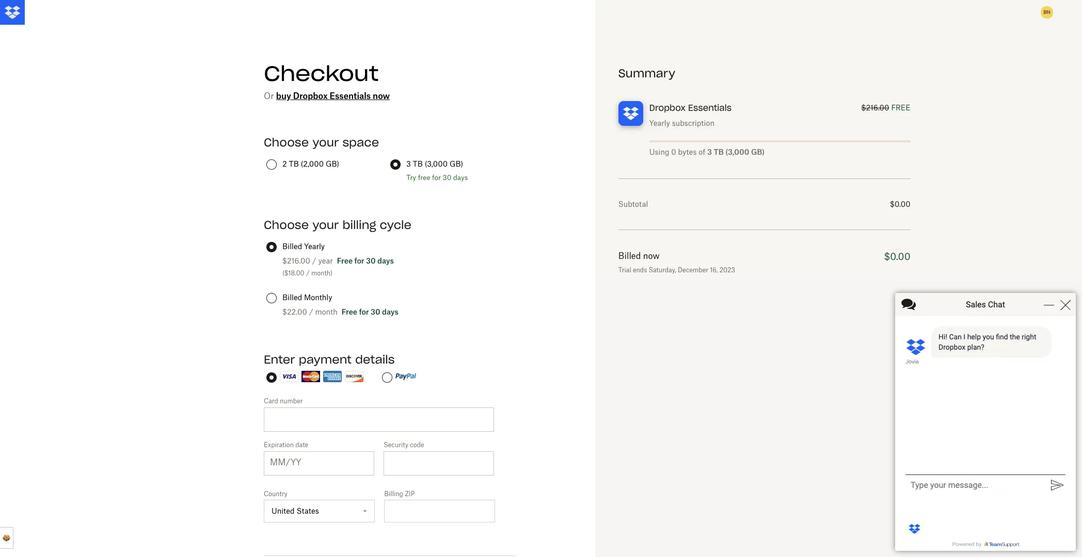 Task type: locate. For each thing, give the bounding box(es) containing it.
dropbox essentials
[[650, 103, 732, 113]]

0 horizontal spatial yearly
[[304, 242, 325, 251]]

1 horizontal spatial 3
[[708, 148, 712, 157]]

3 right 3 tb (3,000 gb) 'radio'
[[406, 160, 411, 168]]

free
[[337, 257, 353, 265], [342, 308, 357, 317]]

days for $216.00 / year free for 30 days ($18.00 / month)
[[378, 257, 394, 265]]

1 horizontal spatial essentials
[[689, 103, 732, 113]]

trial
[[619, 267, 632, 274]]

2 choose from the top
[[264, 218, 309, 232]]

dropbox
[[293, 91, 328, 101], [650, 103, 686, 113]]

0 vertical spatial /
[[312, 257, 317, 265]]

progress bar
[[650, 140, 911, 143]]

of
[[699, 148, 706, 157]]

now up space
[[373, 91, 390, 101]]

0 horizontal spatial essentials
[[330, 91, 371, 101]]

1 vertical spatial $216.00
[[283, 257, 310, 265]]

$216.00 left free on the top of the page
[[862, 103, 890, 112]]

for right month on the left of the page
[[359, 308, 369, 317]]

$216.00 for enter payment details
[[283, 257, 310, 265]]

bn button
[[1039, 4, 1056, 21]]

1 vertical spatial choose
[[264, 218, 309, 232]]

1 vertical spatial 3
[[406, 160, 411, 168]]

1 vertical spatial 30
[[366, 257, 376, 265]]

billed yearly
[[283, 242, 325, 251]]

1 vertical spatial free
[[342, 308, 357, 317]]

gb) for 3 tb (3,000 gb)
[[450, 160, 463, 168]]

0 vertical spatial essentials
[[330, 91, 371, 101]]

using
[[650, 148, 670, 157]]

days for $22.00 / month free for 30 days
[[382, 308, 399, 317]]

yearly up using
[[650, 119, 670, 128]]

enter
[[264, 353, 295, 367]]

tb up the free
[[413, 160, 423, 168]]

billed monthly
[[283, 293, 332, 302]]

0 vertical spatial $0.00
[[890, 200, 911, 209]]

billed right billed yearly option
[[283, 242, 302, 251]]

1 vertical spatial days
[[378, 257, 394, 265]]

/ for monthly
[[309, 308, 313, 317]]

december
[[678, 267, 709, 274]]

free right year
[[337, 257, 353, 265]]

(2,000
[[301, 160, 324, 168]]

30 up details
[[371, 308, 380, 317]]

2 horizontal spatial gb)
[[751, 148, 765, 157]]

your for space
[[313, 135, 339, 150]]

0 horizontal spatial gb)
[[326, 160, 339, 168]]

for right year
[[355, 257, 364, 265]]

free
[[892, 103, 911, 112]]

tb right of
[[714, 148, 724, 157]]

billed
[[283, 242, 302, 251], [619, 251, 641, 261], [283, 293, 302, 302]]

2 vertical spatial /
[[309, 308, 313, 317]]

$216.00 inside $216.00 / year free for 30 days ($18.00 / month)
[[283, 257, 310, 265]]

/ down the billed monthly
[[309, 308, 313, 317]]

0 horizontal spatial $216.00
[[283, 257, 310, 265]]

/
[[312, 257, 317, 265], [306, 270, 310, 277], [309, 308, 313, 317]]

space
[[343, 135, 379, 150]]

tb
[[714, 148, 724, 157], [289, 160, 299, 168], [413, 160, 423, 168]]

days
[[453, 174, 468, 182], [378, 257, 394, 265], [382, 308, 399, 317]]

Billed Yearly radio
[[267, 242, 277, 253]]

3 right of
[[708, 148, 712, 157]]

0 horizontal spatial (3,000
[[425, 160, 448, 168]]

30
[[443, 174, 452, 182], [366, 257, 376, 265], [371, 308, 380, 317]]

days down cycle
[[378, 257, 394, 265]]

payment
[[299, 353, 352, 367]]

$216.00 up '($18.00'
[[283, 257, 310, 265]]

1 vertical spatial dropbox
[[650, 103, 686, 113]]

0 vertical spatial 3
[[708, 148, 712, 157]]

your up (2,000
[[313, 135, 339, 150]]

choose up 2
[[264, 135, 309, 150]]

or
[[264, 91, 274, 101]]

1 vertical spatial /
[[306, 270, 310, 277]]

essentials up subscription
[[689, 103, 732, 113]]

1 vertical spatial now
[[644, 251, 660, 261]]

now
[[373, 91, 390, 101], [644, 251, 660, 261]]

$22.00 / month free for 30 days
[[283, 308, 399, 317]]

billing
[[343, 218, 376, 232]]

yearly subscription
[[650, 119, 715, 128]]

2 your from the top
[[313, 218, 339, 232]]

Billed Monthly radio
[[267, 293, 277, 304]]

free inside $216.00 / year free for 30 days ($18.00 / month)
[[337, 257, 353, 265]]

2 TB (2,000 GB) radio
[[267, 160, 277, 170]]

0 vertical spatial yearly
[[650, 119, 670, 128]]

for right the free
[[432, 174, 441, 182]]

days up details
[[382, 308, 399, 317]]

$216.00
[[862, 103, 890, 112], [283, 257, 310, 265]]

gb)
[[751, 148, 765, 157], [326, 160, 339, 168], [450, 160, 463, 168]]

yearly
[[650, 119, 670, 128], [304, 242, 325, 251]]

None radio
[[267, 373, 277, 383], [382, 373, 393, 383], [267, 373, 277, 383], [382, 373, 393, 383]]

essentials
[[330, 91, 371, 101], [689, 103, 732, 113]]

choose for choose your space
[[264, 135, 309, 150]]

tb right 2
[[289, 160, 299, 168]]

progress bar inside summary list
[[650, 140, 911, 143]]

$216.00 inside summary list
[[862, 103, 890, 112]]

3 TB (3,000 GB) radio
[[390, 160, 401, 170]]

for for $22.00 / month free for 30 days
[[359, 308, 369, 317]]

your up billed yearly
[[313, 218, 339, 232]]

free right month on the left of the page
[[342, 308, 357, 317]]

2 vertical spatial 30
[[371, 308, 380, 317]]

saturday,
[[649, 267, 677, 274]]

billed for now
[[619, 251, 641, 261]]

1 horizontal spatial dropbox
[[650, 103, 686, 113]]

0 horizontal spatial now
[[373, 91, 390, 101]]

bytes
[[678, 148, 697, 157]]

billing
[[384, 491, 403, 498]]

for
[[432, 174, 441, 182], [355, 257, 364, 265], [359, 308, 369, 317]]

1 horizontal spatial $216.00
[[862, 103, 890, 112]]

30 down 3 tb (3,000 gb)
[[443, 174, 452, 182]]

free for ($18.00 / month)
[[337, 257, 353, 265]]

2 vertical spatial for
[[359, 308, 369, 317]]

0 vertical spatial 30
[[443, 174, 452, 182]]

1 horizontal spatial tb
[[413, 160, 423, 168]]

(3,000
[[726, 148, 750, 157], [425, 160, 448, 168]]

1 horizontal spatial gb)
[[450, 160, 463, 168]]

details
[[355, 353, 395, 367]]

30 down billing
[[366, 257, 376, 265]]

$216.00 / year free for 30 days ($18.00 / month)
[[283, 257, 394, 277]]

choose up billed yearly option
[[264, 218, 309, 232]]

your for billing
[[313, 218, 339, 232]]

dropbox inside checkout or buy dropbox essentials now
[[293, 91, 328, 101]]

0 horizontal spatial dropbox
[[293, 91, 328, 101]]

2 horizontal spatial tb
[[714, 148, 724, 157]]

checkout or buy dropbox essentials now
[[264, 60, 390, 101]]

30 for $216.00 / year free for 30 days ($18.00 / month)
[[366, 257, 376, 265]]

1 vertical spatial $0.00
[[885, 251, 911, 262]]

2 tb (2,000 gb)
[[283, 160, 339, 168]]

essentials inside checkout or buy dropbox essentials now
[[330, 91, 371, 101]]

0 vertical spatial choose
[[264, 135, 309, 150]]

dropbox inside summary list
[[650, 103, 686, 113]]

0 horizontal spatial tb
[[289, 160, 299, 168]]

yearly up year
[[304, 242, 325, 251]]

1 choose from the top
[[264, 135, 309, 150]]

1 horizontal spatial (3,000
[[726, 148, 750, 157]]

your
[[313, 135, 339, 150], [313, 218, 339, 232]]

2 vertical spatial days
[[382, 308, 399, 317]]

1 vertical spatial your
[[313, 218, 339, 232]]

0 vertical spatial billed
[[283, 242, 302, 251]]

country
[[264, 491, 288, 498]]

0 horizontal spatial 3
[[406, 160, 411, 168]]

buy dropbox essentials now link
[[276, 91, 390, 101]]

/ left year
[[312, 257, 317, 265]]

0 vertical spatial your
[[313, 135, 339, 150]]

0 vertical spatial free
[[337, 257, 353, 265]]

(3,000 right of
[[726, 148, 750, 157]]

0 vertical spatial now
[[373, 91, 390, 101]]

0 vertical spatial $216.00
[[862, 103, 890, 112]]

/ left month)
[[306, 270, 310, 277]]

3
[[708, 148, 712, 157], [406, 160, 411, 168]]

$0.00
[[890, 200, 911, 209], [885, 251, 911, 262]]

now up saturday,
[[644, 251, 660, 261]]

days inside $216.00 / year free for 30 days ($18.00 / month)
[[378, 257, 394, 265]]

try free for 30 days
[[406, 174, 468, 182]]

billed inside billed now trial ends saturday, december 16, 2023
[[619, 251, 641, 261]]

dropbox down the checkout
[[293, 91, 328, 101]]

1 vertical spatial for
[[355, 257, 364, 265]]

billing zip
[[384, 491, 415, 498]]

($18.00
[[283, 270, 305, 277]]

for inside $216.00 / year free for 30 days ($18.00 / month)
[[355, 257, 364, 265]]

billed up trial on the right top of the page
[[619, 251, 641, 261]]

option group
[[262, 371, 518, 397]]

billed now trial ends saturday, december 16, 2023
[[619, 251, 736, 274]]

month
[[315, 308, 338, 317]]

monthly
[[304, 293, 332, 302]]

(3,000 up try free for 30 days
[[425, 160, 448, 168]]

days down 3 tb (3,000 gb)
[[453, 174, 468, 182]]

30 for $22.00 / month free for 30 days
[[371, 308, 380, 317]]

month)
[[311, 270, 333, 277]]

1 your from the top
[[313, 135, 339, 150]]

billed up $22.00
[[283, 293, 302, 302]]

tb inside summary list
[[714, 148, 724, 157]]

billed for monthly
[[283, 293, 302, 302]]

1 vertical spatial billed
[[619, 251, 641, 261]]

essentials down the checkout
[[330, 91, 371, 101]]

choose for choose your billing cycle
[[264, 218, 309, 232]]

0 vertical spatial (3,000
[[726, 148, 750, 157]]

2 vertical spatial billed
[[283, 293, 302, 302]]

1 horizontal spatial yearly
[[650, 119, 670, 128]]

visa image
[[280, 372, 299, 383]]

choose
[[264, 135, 309, 150], [264, 218, 309, 232]]

1 horizontal spatial now
[[644, 251, 660, 261]]

1 vertical spatial essentials
[[689, 103, 732, 113]]

0 vertical spatial dropbox
[[293, 91, 328, 101]]

using 0 bytes of 3 tb (3,000 gb)
[[650, 148, 765, 157]]

30 inside $216.00 / year free for 30 days ($18.00 / month)
[[366, 257, 376, 265]]

ends
[[633, 267, 647, 274]]

dropbox up yearly subscription
[[650, 103, 686, 113]]



Task type: vqa. For each thing, say whether or not it's contained in the screenshot.
the leftmost the Dropbox
yes



Task type: describe. For each thing, give the bounding box(es) containing it.
gb) for 2 tb (2,000 gb)
[[326, 160, 339, 168]]

0 vertical spatial for
[[432, 174, 441, 182]]

amex image
[[323, 372, 342, 383]]

try
[[406, 174, 416, 182]]

0
[[672, 148, 677, 157]]

3 tb (3,000 gb)
[[406, 160, 463, 168]]

choose your space
[[264, 135, 379, 150]]

summary list
[[619, 66, 911, 276]]

free
[[418, 174, 431, 182]]

year
[[318, 257, 333, 265]]

/ for yearly
[[312, 257, 317, 265]]

Billing ZIP text field
[[384, 500, 495, 523]]

$216.00 free
[[862, 103, 911, 112]]

3 inside summary list
[[708, 148, 712, 157]]

cycle
[[380, 218, 412, 232]]

for for $216.00 / year free for 30 days ($18.00 / month)
[[355, 257, 364, 265]]

$22.00
[[283, 308, 307, 317]]

buy
[[276, 91, 291, 101]]

1 vertical spatial (3,000
[[425, 160, 448, 168]]

enter payment details
[[264, 353, 395, 367]]

free for free for 30 days
[[342, 308, 357, 317]]

16,
[[710, 267, 718, 274]]

essentials inside summary list
[[689, 103, 732, 113]]

(3,000 inside summary list
[[726, 148, 750, 157]]

$216.00 for subtotal
[[862, 103, 890, 112]]

yearly inside summary list
[[650, 119, 670, 128]]

1 vertical spatial yearly
[[304, 242, 325, 251]]

zip
[[405, 491, 415, 498]]

tb for 3 tb (3,000 gb)
[[413, 160, 423, 168]]

paypal image
[[396, 373, 416, 381]]

subtotal
[[619, 200, 648, 209]]

2
[[283, 160, 287, 168]]

discover image
[[345, 372, 364, 383]]

checkout
[[264, 60, 379, 87]]

subscription
[[672, 119, 715, 128]]

tb for 2 tb (2,000 gb)
[[289, 160, 299, 168]]

now inside checkout or buy dropbox essentials now
[[373, 91, 390, 101]]

0 vertical spatial days
[[453, 174, 468, 182]]

gb) inside summary list
[[751, 148, 765, 157]]

summary
[[619, 66, 676, 81]]

billed for yearly
[[283, 242, 302, 251]]

2023
[[720, 267, 736, 274]]

mastercard image
[[302, 372, 320, 383]]

choose your billing cycle
[[264, 218, 412, 232]]

now inside billed now trial ends saturday, december 16, 2023
[[644, 251, 660, 261]]

bn
[[1044, 9, 1051, 15]]



